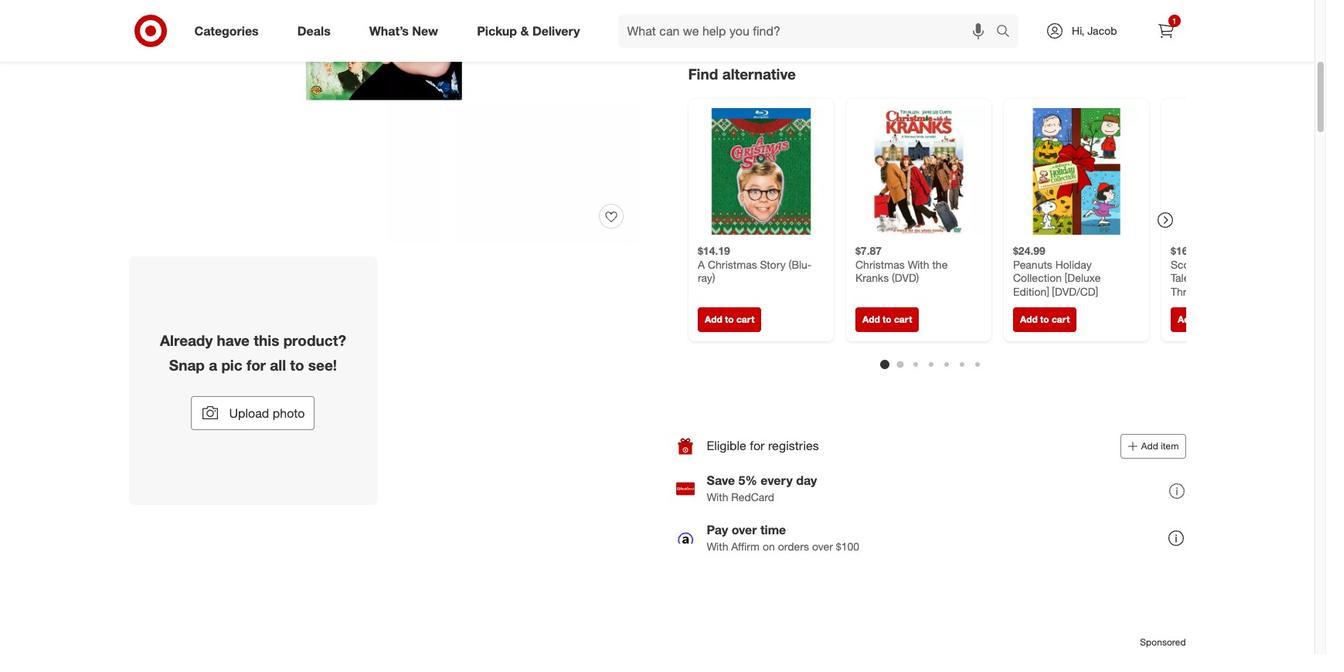 Task type: describe. For each thing, give the bounding box(es) containing it.
to for $24.99 peanuts holiday collection [deluxe edition] [dvd/cd]
[[1040, 314, 1049, 325]]

eligible for registries
[[707, 439, 819, 454]]

search
[[989, 24, 1026, 40]]

image gallery element
[[129, 0, 639, 505]]

with inside pay over time with affirm on orders over $100
[[707, 541, 728, 554]]

ray)
[[697, 271, 715, 284]]

snap
[[169, 356, 205, 374]]

$24.99 peanuts holiday collection [deluxe edition] [dvd/cd]
[[1013, 244, 1100, 298]]

delivery
[[532, 23, 580, 38]]

sponsored
[[1140, 637, 1186, 648]]

every
[[761, 473, 793, 489]]

thrills
[[1170, 285, 1199, 298]]

upload photo
[[229, 406, 305, 421]]

$24.99
[[1013, 244, 1045, 257]]

hi,
[[1072, 24, 1085, 37]]

1 vertical spatial over
[[812, 541, 833, 554]]

redcard
[[731, 491, 775, 504]]

eligible
[[707, 439, 747, 454]]

[dvd/cd]
[[1052, 285, 1098, 298]]

pic
[[221, 356, 242, 374]]

a
[[697, 258, 705, 271]]

and
[[1274, 271, 1292, 284]]

0 horizontal spatial over
[[732, 523, 757, 538]]

doo!:
[[1212, 258, 1238, 271]]

$7.87 christmas with the kranks (dvd)
[[855, 244, 947, 284]]

cart for $7.87 christmas with the kranks (dvd)
[[894, 314, 912, 325]]

add inside button
[[1141, 440, 1158, 452]]

upload photo button
[[191, 396, 315, 430]]

categories link
[[181, 14, 278, 48]]

new
[[412, 23, 438, 38]]

holiday inside $16.99 scooby-doo!: 13 spooky tales - holiday chills and thrills (dvd)
[[1205, 271, 1241, 284]]

$14.19 a christmas story (blu- ray)
[[697, 244, 811, 284]]

[deluxe
[[1065, 271, 1100, 284]]

$7.87
[[855, 244, 882, 257]]

pickup
[[477, 23, 517, 38]]

add item button
[[1120, 434, 1186, 459]]

1 horizontal spatial for
[[750, 439, 765, 454]]

what's
[[369, 23, 409, 38]]

the
[[932, 258, 947, 271]]

registries
[[768, 439, 819, 454]]

deals link
[[284, 14, 350, 48]]

upload
[[229, 406, 269, 421]]

add to cart for $7.87 christmas with the kranks (dvd)
[[862, 314, 912, 325]]

add for $24.99 peanuts holiday collection [deluxe edition] [dvd/cd]
[[1020, 314, 1037, 325]]

add to cart button for $14.19 a christmas story (blu- ray)
[[697, 307, 761, 332]]

What can we help you find? suggestions appear below search field
[[618, 14, 1000, 48]]

find alternative
[[688, 65, 796, 83]]

this
[[254, 332, 279, 350]]

$14.19
[[697, 244, 730, 257]]

add to cart for $24.99 peanuts holiday collection [deluxe edition] [dvd/cd]
[[1020, 314, 1070, 325]]

photo
[[273, 406, 305, 421]]

item
[[1161, 440, 1179, 452]]

cart for $24.99 peanuts holiday collection [deluxe edition] [dvd/cd]
[[1051, 314, 1070, 325]]

save 5% every day with redcard
[[707, 473, 817, 504]]

cart for $14.19 a christmas story (blu- ray)
[[736, 314, 754, 325]]

have
[[217, 332, 250, 350]]

on
[[763, 541, 775, 554]]

1 link
[[1149, 14, 1183, 48]]

day
[[796, 473, 817, 489]]

5%
[[739, 473, 757, 489]]

christmas inside $7.87 christmas with the kranks (dvd)
[[855, 258, 904, 271]]

pickup & delivery link
[[464, 14, 599, 48]]

tales
[[1170, 271, 1195, 284]]

scooby-
[[1170, 258, 1212, 271]]

(blu-
[[788, 258, 811, 271]]

$16.99
[[1170, 244, 1203, 257]]

add for $7.87 christmas with the kranks (dvd)
[[862, 314, 880, 325]]

a christmas story (blu-ray) image
[[697, 108, 824, 235]]

save
[[707, 473, 735, 489]]

add item
[[1141, 440, 1179, 452]]

holiday inside $24.99 peanuts holiday collection [deluxe edition] [dvd/cd]
[[1055, 258, 1091, 271]]

story
[[760, 258, 785, 271]]



Task type: vqa. For each thing, say whether or not it's contained in the screenshot.
RPG online
no



Task type: locate. For each thing, give the bounding box(es) containing it.
to
[[855, 16, 867, 31], [725, 314, 734, 325], [882, 314, 891, 325], [1040, 314, 1049, 325], [290, 356, 304, 374]]

(dvd) down doo!:
[[1202, 285, 1229, 298]]

&
[[521, 23, 529, 38]]

alternative
[[722, 65, 796, 83]]

jacob
[[1088, 24, 1117, 37]]

add
[[828, 16, 852, 31], [704, 314, 722, 325], [862, 314, 880, 325], [1020, 314, 1037, 325], [1141, 440, 1158, 452]]

with down pay
[[707, 541, 728, 554]]

0 vertical spatial with
[[907, 258, 929, 271]]

with down save
[[707, 491, 728, 504]]

0 vertical spatial for
[[246, 356, 266, 374]]

all
[[270, 356, 286, 374]]

1 horizontal spatial christmas
[[855, 258, 904, 271]]

13
[[1241, 258, 1253, 271]]

find
[[688, 65, 718, 83]]

christmas
[[708, 258, 757, 271], [855, 258, 904, 271]]

over up affirm
[[732, 523, 757, 538]]

1 vertical spatial (dvd)
[[1202, 285, 1229, 298]]

with left the the
[[907, 258, 929, 271]]

product?
[[283, 332, 346, 350]]

pay
[[707, 523, 728, 538]]

kranks
[[855, 271, 889, 284]]

christmas up kranks
[[855, 258, 904, 271]]

0 horizontal spatial christmas
[[708, 258, 757, 271]]

(dvd) inside $16.99 scooby-doo!: 13 spooky tales - holiday chills and thrills (dvd)
[[1202, 285, 1229, 298]]

christmas inside $14.19 a christmas story (blu- ray)
[[708, 258, 757, 271]]

already have this product? snap a pic for all to see!
[[160, 332, 346, 374]]

(dvd) right kranks
[[892, 271, 919, 284]]

(dvd)
[[892, 271, 919, 284], [1202, 285, 1229, 298]]

a christmas story, 1 of 2 image
[[129, 0, 639, 244]]

(dvd) inside $7.87 christmas with the kranks (dvd)
[[892, 271, 919, 284]]

cart
[[870, 16, 894, 31], [736, 314, 754, 325], [894, 314, 912, 325], [1051, 314, 1070, 325]]

2 christmas from the left
[[855, 258, 904, 271]]

chills
[[1244, 271, 1271, 284]]

1 vertical spatial with
[[707, 491, 728, 504]]

pickup & delivery
[[477, 23, 580, 38]]

0 horizontal spatial holiday
[[1055, 258, 1091, 271]]

pay over time with affirm on orders over $100
[[707, 523, 859, 554]]

with
[[907, 258, 929, 271], [707, 491, 728, 504], [707, 541, 728, 554]]

edition]
[[1013, 285, 1049, 298]]

holiday up [deluxe
[[1055, 258, 1091, 271]]

with inside $7.87 christmas with the kranks (dvd)
[[907, 258, 929, 271]]

1 horizontal spatial over
[[812, 541, 833, 554]]

spooky
[[1256, 258, 1293, 271]]

affirm
[[731, 541, 760, 554]]

0 horizontal spatial (dvd)
[[892, 271, 919, 284]]

orders
[[778, 541, 809, 554]]

collection
[[1013, 271, 1062, 284]]

holiday down doo!:
[[1205, 271, 1241, 284]]

christmas with the kranks (dvd) image
[[855, 108, 982, 235]]

add for $14.19 a christmas story (blu- ray)
[[704, 314, 722, 325]]

christmas down $14.19
[[708, 258, 757, 271]]

add to cart button for $24.99 peanuts holiday collection [deluxe edition] [dvd/cd]
[[1013, 307, 1076, 332]]

$100
[[836, 541, 859, 554]]

for left all
[[246, 356, 266, 374]]

for inside already have this product? snap a pic for all to see!
[[246, 356, 266, 374]]

categories
[[194, 23, 259, 38]]

$16.99 scooby-doo!: 13 spooky tales - holiday chills and thrills (dvd)
[[1170, 244, 1293, 298]]

for
[[246, 356, 266, 374], [750, 439, 765, 454]]

0 vertical spatial (dvd)
[[892, 271, 919, 284]]

time
[[760, 523, 786, 538]]

add to cart button
[[676, 6, 1047, 40], [697, 307, 761, 332], [855, 307, 919, 332], [1013, 307, 1076, 332]]

to for $14.19 a christmas story (blu- ray)
[[725, 314, 734, 325]]

1 horizontal spatial (dvd)
[[1202, 285, 1229, 298]]

1 vertical spatial for
[[750, 439, 765, 454]]

hi, jacob
[[1072, 24, 1117, 37]]

0 vertical spatial over
[[732, 523, 757, 538]]

add to cart
[[828, 16, 894, 31], [704, 314, 754, 325], [862, 314, 912, 325], [1020, 314, 1070, 325]]

peanuts
[[1013, 258, 1052, 271]]

over left $100
[[812, 541, 833, 554]]

add to cart for $14.19 a christmas story (blu- ray)
[[704, 314, 754, 325]]

a
[[209, 356, 217, 374]]

1
[[1172, 16, 1176, 26]]

1 horizontal spatial holiday
[[1205, 271, 1241, 284]]

with inside save 5% every day with redcard
[[707, 491, 728, 504]]

scooby-doo!: 13 spooky tales - holiday chills and thrills (dvd) image
[[1170, 108, 1297, 235]]

-
[[1198, 271, 1202, 284]]

to for $7.87 christmas with the kranks (dvd)
[[882, 314, 891, 325]]

add to cart button for $7.87 christmas with the kranks (dvd)
[[855, 307, 919, 332]]

for right eligible
[[750, 439, 765, 454]]

over
[[732, 523, 757, 538], [812, 541, 833, 554]]

0 horizontal spatial for
[[246, 356, 266, 374]]

peanuts holiday collection [deluxe edition] [dvd/cd] image
[[1013, 108, 1140, 235]]

to inside already have this product? snap a pic for all to see!
[[290, 356, 304, 374]]

see!
[[308, 356, 337, 374]]

what's new link
[[356, 14, 458, 48]]

already
[[160, 332, 213, 350]]

2 vertical spatial with
[[707, 541, 728, 554]]

holiday
[[1055, 258, 1091, 271], [1205, 271, 1241, 284]]

1 christmas from the left
[[708, 258, 757, 271]]

search button
[[989, 14, 1026, 51]]

deals
[[297, 23, 331, 38]]

what's new
[[369, 23, 438, 38]]



